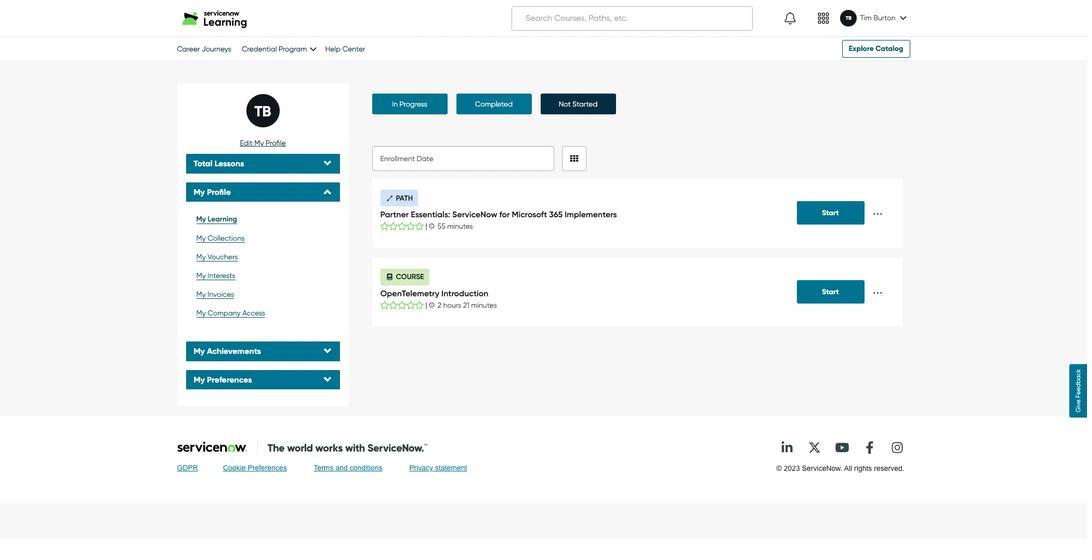 Task type: describe. For each thing, give the bounding box(es) containing it.
partner essentials: servicenow for microsoft 365  implementers
[[380, 210, 617, 219]]

vouchers
[[208, 253, 238, 261]]

completed
[[475, 100, 513, 108]]

total lessons
[[194, 159, 244, 168]]

my company access
[[196, 309, 265, 317]]

catalog
[[876, 44, 903, 53]]

my for my achievements
[[194, 346, 205, 356]]

credential program
[[242, 45, 307, 53]]

| for introduction
[[424, 301, 429, 309]]

help center
[[325, 45, 365, 53]]

edit
[[240, 139, 253, 147]]

my company access button
[[194, 306, 332, 320]]

... button for partner essentials: servicenow for microsoft 365  implementers
[[870, 201, 886, 221]]

my learning
[[196, 215, 237, 224]]

my profile button
[[194, 187, 332, 197]]

gdpr link
[[177, 464, 198, 475]]

start link for partner essentials: servicenow for microsoft 365  implementers
[[797, 201, 864, 225]]

tim
[[860, 14, 872, 22]]

microsoft
[[512, 210, 547, 219]]

clock o image for essentials:
[[429, 223, 435, 229]]

my for my preferences
[[194, 375, 205, 385]]

chevron down image for achievements
[[324, 347, 332, 356]]

cookie preferences
[[223, 464, 287, 472]]

youtube image
[[832, 438, 853, 458]]

my achievements button
[[194, 346, 332, 356]]

opentelemetry
[[380, 289, 439, 298]]

conditions
[[350, 464, 383, 472]]

my for my learning
[[196, 215, 206, 224]]

terms and conditions
[[314, 464, 383, 472]]

program
[[279, 45, 307, 53]]

credential program link
[[242, 45, 315, 53]]

©
[[777, 465, 782, 473]]

my preferences button
[[194, 375, 332, 385]]

tim burton
[[860, 14, 896, 22]]

my vouchers button
[[194, 250, 332, 264]]

course rating - read only slider for partner
[[380, 221, 424, 231]]

edit my profile link
[[240, 139, 286, 147]]

my achievements
[[194, 346, 261, 356]]

servicenow.
[[802, 465, 843, 473]]

clock o image for introduction
[[429, 302, 435, 308]]

total
[[194, 159, 213, 168]]

in
[[392, 100, 398, 108]]

twitter image
[[804, 438, 825, 458]]

my interests
[[196, 272, 235, 280]]

credential
[[242, 45, 277, 53]]

learning
[[208, 215, 237, 224]]

gdpr
[[177, 464, 198, 472]]

0 vertical spatial minutes
[[447, 222, 473, 230]]

rights
[[854, 465, 872, 473]]

help
[[325, 45, 341, 53]]

progress
[[400, 100, 427, 108]]

2023
[[784, 465, 800, 473]]

55
[[438, 222, 446, 230]]

my learning button
[[194, 213, 332, 226]]

explore catalog link
[[842, 40, 910, 58]]

my profile button
[[194, 187, 332, 197]]

privacy
[[409, 464, 433, 472]]

company
[[208, 309, 241, 317]]

chevron down image for preferences
[[324, 376, 332, 384]]

access
[[242, 309, 265, 317]]

journeys
[[202, 45, 231, 53]]

1 horizontal spatial profile
[[266, 139, 286, 147]]

preferences for my preferences
[[207, 375, 252, 385]]

servicenow
[[452, 210, 497, 219]]

total lessons button
[[194, 159, 332, 168]]

statement
[[435, 464, 467, 472]]

... for opentelemetry introduction
[[873, 280, 883, 297]]

my collections button
[[194, 231, 332, 245]]

my interests button
[[194, 269, 332, 282]]

career journeys
[[177, 45, 231, 53]]

my achievements button
[[194, 346, 332, 356]]



Task type: locate. For each thing, give the bounding box(es) containing it.
1 image image from the left
[[784, 12, 797, 24]]

1 start link from the top
[[797, 201, 864, 225]]

1 start from the top
[[822, 208, 839, 217]]

0 vertical spatial clock o image
[[429, 223, 435, 229]]

1 vertical spatial profile
[[207, 187, 231, 197]]

my for my company access
[[196, 309, 206, 317]]

total lessons button
[[194, 159, 332, 168]]

1 horizontal spatial tb
[[846, 15, 852, 21]]

1 course rating - read only slider from the top
[[380, 221, 424, 231]]

cookie preferences link
[[223, 464, 287, 475]]

explore
[[849, 44, 874, 53]]

my preferences
[[194, 375, 252, 385]]

3 chevron down image from the top
[[324, 376, 332, 384]]

1 ... button from the top
[[870, 201, 886, 221]]

started
[[573, 100, 598, 108]]

my left invoices
[[196, 290, 206, 299]]

terms and conditions link
[[314, 464, 383, 475]]

interests
[[208, 272, 235, 280]]

0 horizontal spatial tb
[[255, 103, 271, 120]]

header menu menu bar
[[755, 2, 910, 34]]

2 ... button from the top
[[870, 280, 886, 300]]

tb inside header menu menu bar
[[846, 15, 852, 21]]

not started link
[[541, 94, 616, 114]]

my for my interests
[[196, 272, 206, 280]]

Search Courses, Paths, etc. text field
[[512, 6, 753, 30]]

chevron down image inside my achievements button
[[324, 347, 332, 356]]

implementers
[[565, 210, 617, 219]]

my left learning
[[196, 215, 206, 224]]

2 chevron down image from the top
[[324, 347, 332, 356]]

my right 'edit'
[[254, 139, 264, 147]]

chevron down image for lessons
[[324, 160, 332, 168]]

not started
[[559, 100, 598, 108]]

course rating - read only slider
[[380, 221, 424, 231], [380, 300, 424, 310]]

0 vertical spatial ... button
[[870, 201, 886, 221]]

minutes
[[447, 222, 473, 230], [471, 301, 497, 309]]

terms
[[314, 464, 334, 472]]

reserved.
[[874, 465, 905, 473]]

lessons
[[215, 159, 244, 168]]

linkedin image
[[777, 438, 797, 458]]

edit my profile
[[240, 139, 286, 147]]

all
[[844, 465, 852, 473]]

partner
[[380, 210, 409, 219]]

2 hours 21 minutes
[[438, 301, 497, 309]]

help center link
[[325, 45, 365, 53]]

my left vouchers
[[196, 253, 206, 261]]

my preferences button
[[194, 375, 332, 385]]

hours
[[443, 301, 461, 309]]

course rating - read only slider for opentelemetry
[[380, 300, 424, 310]]

minutes right 21
[[471, 301, 497, 309]]

1 vertical spatial start
[[822, 287, 839, 296]]

path
[[396, 194, 413, 203]]

start link
[[797, 201, 864, 225], [797, 280, 864, 304]]

course
[[396, 273, 424, 281]]

image image
[[784, 12, 797, 24], [818, 12, 830, 24]]

2 | from the top
[[424, 301, 429, 309]]

start for opentelemetry introduction
[[822, 287, 839, 296]]

cookie
[[223, 464, 246, 472]]

1 clock o image from the top
[[429, 223, 435, 229]]

my invoices button
[[194, 288, 332, 301]]

preferences right cookie
[[248, 464, 287, 472]]

servicenow image
[[177, 442, 427, 453]]

my invoices
[[196, 290, 234, 299]]

portal logo image
[[182, 8, 252, 28]]

0 vertical spatial start
[[822, 208, 839, 217]]

0 horizontal spatial profile
[[207, 187, 231, 197]]

1 | from the top
[[424, 222, 429, 230]]

0 vertical spatial chevron down image
[[324, 160, 332, 168]]

1 vertical spatial minutes
[[471, 301, 497, 309]]

tb
[[846, 15, 852, 21], [255, 103, 271, 120]]

1 vertical spatial ...
[[873, 280, 883, 297]]

introduction
[[442, 289, 488, 298]]

0 horizontal spatial image image
[[784, 12, 797, 24]]

2 image image from the left
[[818, 12, 830, 24]]

preferences down my achievements
[[207, 375, 252, 385]]

my down total
[[194, 187, 205, 197]]

center
[[343, 45, 365, 53]]

... button for opentelemetry introduction
[[870, 280, 886, 300]]

burton
[[874, 14, 896, 22]]

2 clock o image from the top
[[429, 302, 435, 308]]

2
[[438, 301, 442, 309]]

privacy statement link
[[409, 464, 467, 475]]

1 vertical spatial |
[[424, 301, 429, 309]]

2 start link from the top
[[797, 280, 864, 304]]

clock o image left the 55
[[429, 223, 435, 229]]

| for essentials:
[[424, 222, 429, 230]]

© 2023 servicenow. all rights reserved.
[[777, 465, 905, 473]]

chevron down image inside my preferences button
[[324, 376, 332, 384]]

completed link
[[456, 94, 532, 114]]

my for my vouchers
[[196, 253, 206, 261]]

... for partner essentials: servicenow for microsoft 365  implementers
[[873, 201, 883, 218]]

365
[[549, 210, 563, 219]]

my collections
[[196, 234, 245, 242]]

explore catalog
[[849, 44, 903, 53]]

1 vertical spatial course rating - read only slider
[[380, 300, 424, 310]]

0 vertical spatial ...
[[873, 201, 883, 218]]

1 vertical spatial start link
[[797, 280, 864, 304]]

0 vertical spatial |
[[424, 222, 429, 230]]

clock o image
[[429, 223, 435, 229], [429, 302, 435, 308]]

2 ... from the top
[[873, 280, 883, 297]]

0 vertical spatial tb
[[846, 15, 852, 21]]

| down essentials:
[[424, 222, 429, 230]]

| left the 2
[[424, 301, 429, 309]]

my for my profile
[[194, 187, 205, 197]]

facebook image
[[859, 438, 880, 458]]

my vouchers
[[196, 253, 238, 261]]

for
[[499, 210, 510, 219]]

privacy statement
[[409, 464, 467, 472]]

course rating - read only slider down opentelemetry
[[380, 300, 424, 310]]

preferences
[[207, 375, 252, 385], [248, 464, 287, 472]]

opentelemetry introduction button
[[380, 288, 766, 300]]

2 vertical spatial chevron down image
[[324, 376, 332, 384]]

minutes right the 55
[[447, 222, 473, 230]]

preferences inside cookie preferences link
[[248, 464, 287, 472]]

tb left tim
[[846, 15, 852, 21]]

my left interests
[[196, 272, 206, 280]]

21
[[463, 301, 469, 309]]

0 vertical spatial course rating - read only slider
[[380, 221, 424, 231]]

1 vertical spatial chevron down image
[[324, 347, 332, 356]]

my profile
[[194, 187, 231, 197]]

my for my invoices
[[196, 290, 206, 299]]

1 ... from the top
[[873, 201, 883, 218]]

start link for opentelemetry introduction
[[797, 280, 864, 304]]

my down my achievements
[[194, 375, 205, 385]]

my left company on the left
[[196, 309, 206, 317]]

1 vertical spatial clock o image
[[429, 302, 435, 308]]

1 horizontal spatial image image
[[818, 12, 830, 24]]

in progress
[[392, 100, 427, 108]]

preferences for cookie preferences
[[248, 464, 287, 472]]

achievements
[[207, 346, 261, 356]]

collections
[[208, 234, 245, 242]]

career
[[177, 45, 200, 53]]

start
[[822, 208, 839, 217], [822, 287, 839, 296]]

my down my learning
[[196, 234, 206, 242]]

partner essentials: servicenow for microsoft 365  implementers button
[[380, 209, 766, 221]]

career journeys link
[[177, 45, 231, 53]]

1 chevron down image from the top
[[324, 160, 332, 168]]

0 vertical spatial preferences
[[207, 375, 252, 385]]

my for my collections
[[196, 234, 206, 242]]

profile up my learning
[[207, 187, 231, 197]]

1 vertical spatial ... button
[[870, 280, 886, 300]]

course rating - read only slider down "partner"
[[380, 221, 424, 231]]

0 vertical spatial start link
[[797, 201, 864, 225]]

start for partner essentials: servicenow for microsoft 365  implementers
[[822, 208, 839, 217]]

None checkbox
[[415, 222, 424, 231], [380, 301, 389, 310], [415, 222, 424, 231], [380, 301, 389, 310]]

2 start from the top
[[822, 287, 839, 296]]

... button
[[870, 201, 886, 221], [870, 280, 886, 300]]

2 course rating - read only slider from the top
[[380, 300, 424, 310]]

None checkbox
[[380, 222, 389, 231], [389, 222, 398, 231], [398, 222, 406, 231], [406, 222, 415, 231], [389, 301, 398, 310], [398, 301, 406, 310], [406, 301, 415, 310], [415, 301, 424, 310], [380, 222, 389, 231], [389, 222, 398, 231], [398, 222, 406, 231], [406, 222, 415, 231], [389, 301, 398, 310], [398, 301, 406, 310], [406, 301, 415, 310], [415, 301, 424, 310]]

in progress link
[[372, 94, 447, 114]]

chevron down image
[[324, 160, 332, 168], [324, 347, 332, 356], [324, 376, 332, 384]]

clock o image left the 2
[[429, 302, 435, 308]]

profile up total lessons button
[[266, 139, 286, 147]]

not
[[559, 100, 571, 108]]

|
[[424, 222, 429, 230], [424, 301, 429, 309]]

chevron up image
[[324, 188, 332, 196]]

55 minutes
[[438, 222, 473, 230]]

th image
[[570, 154, 578, 163]]

my left the achievements
[[194, 346, 205, 356]]

...
[[873, 201, 883, 218], [873, 280, 883, 297]]

1 vertical spatial preferences
[[248, 464, 287, 472]]

opentelemetry introduction
[[380, 289, 488, 298]]

1 vertical spatial tb
[[255, 103, 271, 120]]

0 vertical spatial profile
[[266, 139, 286, 147]]

tb up edit my profile
[[255, 103, 271, 120]]

invoices
[[208, 290, 234, 299]]

chevron down image inside total lessons button
[[324, 160, 332, 168]]



Task type: vqa. For each thing, say whether or not it's contained in the screenshot.
Image to the left
yes



